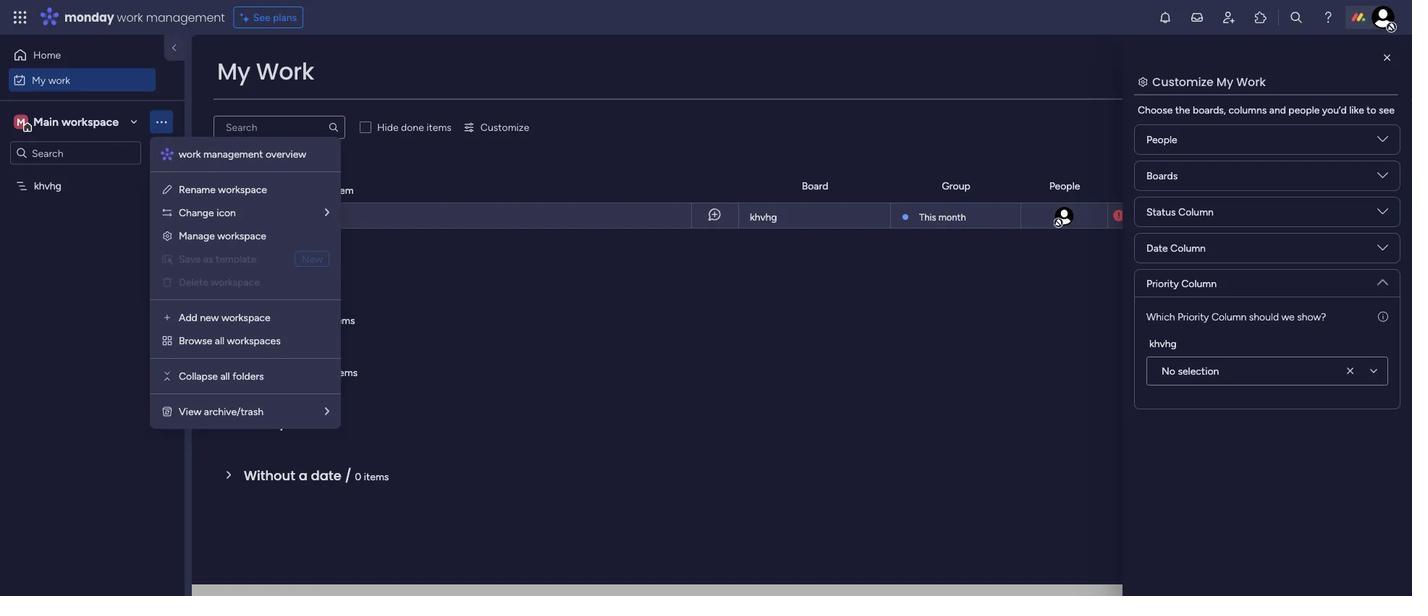 Task type: vqa. For each thing, say whether or not it's contained in the screenshot.
SELECTION
yes



Task type: describe. For each thing, give the bounding box(es) containing it.
manage
[[179, 230, 215, 242]]

0 inside this week / 0 items
[[321, 314, 328, 327]]

search everything image
[[1290, 10, 1304, 25]]

status for status column
[[1147, 206, 1176, 218]]

/ left item
[[317, 180, 323, 198]]

work management overview
[[179, 148, 307, 160]]

see plans
[[253, 11, 297, 24]]

/ right later
[[280, 415, 287, 433]]

list arrow image
[[325, 207, 329, 218]]

nov
[[1133, 210, 1150, 222]]

menu item inside menu
[[156, 248, 335, 271]]

like
[[1350, 104, 1365, 116]]

0 horizontal spatial gary orlando image
[[1054, 206, 1076, 227]]

next week / 0 items
[[244, 362, 358, 381]]

and
[[1270, 104, 1287, 116]]

show?
[[1298, 311, 1327, 323]]

without a date / 0 items
[[244, 467, 389, 485]]

items inside without a date / 0 items
[[364, 471, 389, 483]]

no
[[1162, 365, 1176, 378]]

week for next
[[276, 362, 310, 381]]

add new workspace
[[179, 312, 270, 324]]

the
[[1176, 104, 1191, 116]]

workspace for main workspace
[[61, 115, 119, 129]]

date column
[[1147, 242, 1206, 255]]

15,
[[1152, 210, 1164, 222]]

manage workspace
[[179, 230, 266, 242]]

priority for priority column
[[1147, 277, 1179, 290]]

monday work management
[[64, 9, 225, 25]]

customize button
[[458, 116, 535, 139]]

folders
[[233, 370, 264, 383]]

change icon
[[179, 207, 236, 219]]

column for status column
[[1179, 206, 1214, 218]]

dapulse dropdown down arrow image for boards
[[1378, 170, 1389, 186]]

khvhg group
[[1147, 336, 1389, 386]]

columns
[[1229, 104, 1267, 116]]

khvhg heading
[[1150, 336, 1177, 351]]

delete
[[179, 276, 208, 289]]

v2 overdue deadline image
[[1114, 209, 1125, 223]]

work for my
[[48, 74, 70, 86]]

change
[[179, 207, 214, 219]]

my for my work
[[32, 74, 46, 86]]

/ right 'date'
[[345, 467, 352, 485]]

workspace image
[[14, 114, 28, 130]]

priority for priority
[[1346, 180, 1378, 192]]

items right done
[[427, 121, 452, 134]]

1 horizontal spatial work
[[1237, 74, 1267, 90]]

0 inside without a date / 0 items
[[355, 471, 362, 483]]

priority column
[[1147, 277, 1217, 290]]

home button
[[9, 43, 156, 67]]

invite members image
[[1222, 10, 1237, 25]]

/ down this week / 0 items
[[314, 362, 320, 381]]

main
[[33, 115, 59, 129]]

see
[[253, 11, 271, 24]]

/ up the next week / 0 items
[[311, 310, 318, 329]]

service icon image
[[161, 253, 173, 265]]

delete workspace menu item
[[156, 271, 335, 294]]

this week / 0 items
[[244, 310, 355, 329]]

project
[[235, 210, 268, 222]]

icon
[[217, 207, 236, 219]]

rename workspace image
[[161, 184, 173, 196]]

today / 0 items
[[244, 258, 332, 277]]

should
[[1250, 311, 1280, 323]]

apps image
[[1254, 10, 1269, 25]]

new
[[200, 312, 219, 324]]

column left should
[[1212, 311, 1247, 323]]

0 horizontal spatial work
[[256, 55, 314, 88]]

template
[[216, 253, 256, 265]]

new
[[302, 253, 323, 265]]

1 vertical spatial management
[[203, 148, 263, 160]]

browse all workspaces
[[179, 335, 281, 347]]

which priority column should we show?
[[1147, 311, 1327, 323]]

plans
[[273, 11, 297, 24]]

0 inside today / 0 items
[[298, 262, 305, 274]]

0 horizontal spatial 1
[[271, 210, 275, 222]]

past dates / 1 item
[[244, 180, 354, 198]]

this month
[[920, 211, 967, 223]]

home
[[33, 49, 61, 61]]

boards
[[1147, 170, 1178, 182]]

list arrow image
[[325, 407, 329, 417]]

all for browse
[[215, 335, 225, 347]]

save as template
[[179, 253, 256, 265]]

workspaces
[[227, 335, 281, 347]]

rename
[[179, 184, 216, 196]]

1 inside "past dates / 1 item"
[[327, 184, 331, 196]]

see
[[1380, 104, 1395, 116]]

next
[[244, 362, 273, 381]]

menu containing work management overview
[[150, 137, 341, 429]]

am
[[1194, 210, 1209, 222]]

view archive/trash
[[179, 406, 264, 418]]

view archive/trash image
[[161, 406, 173, 418]]

choose
[[1138, 104, 1173, 116]]

workspace for rename workspace
[[218, 184, 267, 196]]

my work
[[217, 55, 314, 88]]

dates
[[276, 180, 313, 198]]

items inside the next week / 0 items
[[333, 366, 358, 379]]

collapse
[[179, 370, 218, 383]]

as
[[203, 253, 213, 265]]

dapulse dropdown down arrow image
[[1378, 272, 1389, 288]]

delete workspace
[[179, 276, 260, 289]]

browse
[[179, 335, 212, 347]]

/ left new on the top of the page
[[288, 258, 295, 277]]



Task type: locate. For each thing, give the bounding box(es) containing it.
all down add new workspace on the bottom left
[[215, 335, 225, 347]]

people
[[1147, 134, 1178, 146], [1050, 180, 1081, 192]]

0 vertical spatial gary orlando image
[[1372, 6, 1395, 29]]

khvhg for khvhg link
[[750, 211, 778, 223]]

save
[[179, 253, 201, 265]]

1 vertical spatial all
[[220, 370, 230, 383]]

khvhg link
[[748, 203, 882, 230]]

my work
[[32, 74, 70, 86]]

dapulse dropdown down arrow image
[[1378, 134, 1389, 150], [1378, 170, 1389, 186], [1378, 206, 1389, 223], [1378, 243, 1389, 259]]

4 dapulse dropdown down arrow image from the top
[[1378, 243, 1389, 259]]

work inside button
[[48, 74, 70, 86]]

later / 0 items
[[244, 415, 324, 433]]

column
[[1179, 206, 1214, 218], [1171, 242, 1206, 255], [1182, 277, 1217, 290], [1212, 311, 1247, 323]]

0 horizontal spatial this
[[244, 310, 270, 329]]

main workspace
[[33, 115, 119, 129]]

dapulse dropdown down arrow image for status column
[[1378, 206, 1389, 223]]

0 horizontal spatial status
[[1147, 206, 1176, 218]]

Filter dashboard by text search field
[[214, 116, 345, 139]]

workspace down project
[[217, 230, 266, 242]]

manage workspace image
[[161, 230, 173, 242]]

workspace inside workspace selection element
[[61, 115, 119, 129]]

archive/trash
[[204, 406, 264, 418]]

later
[[244, 415, 277, 433]]

0 vertical spatial people
[[1147, 134, 1178, 146]]

column down date column
[[1182, 277, 1217, 290]]

1 vertical spatial this
[[244, 310, 270, 329]]

work down plans at the top of the page
[[256, 55, 314, 88]]

khvhg list box
[[0, 171, 185, 394]]

status
[[1246, 180, 1275, 192], [1147, 206, 1176, 218]]

status for status
[[1246, 180, 1275, 192]]

status column
[[1147, 206, 1214, 218]]

0 vertical spatial 1
[[327, 184, 331, 196]]

past
[[244, 180, 272, 198]]

1 left item
[[327, 184, 331, 196]]

gary orlando image left v2 overdue deadline image
[[1054, 206, 1076, 227]]

date
[[311, 467, 342, 485]]

khvhg inside list box
[[34, 180, 61, 192]]

0 up the next week / 0 items
[[321, 314, 328, 327]]

selection
[[1178, 365, 1220, 378]]

collapse all folders
[[179, 370, 264, 383]]

work right "monday"
[[117, 9, 143, 25]]

1 dapulse dropdown down arrow image from the top
[[1378, 134, 1389, 150]]

overview
[[266, 148, 307, 160]]

0 horizontal spatial khvhg
[[34, 180, 61, 192]]

this left month
[[920, 211, 937, 223]]

1 horizontal spatial people
[[1147, 134, 1178, 146]]

my down see plans button
[[217, 55, 250, 88]]

0 right "today"
[[298, 262, 305, 274]]

select product image
[[13, 10, 28, 25]]

khvhg for khvhg group
[[1150, 337, 1177, 350]]

inbox image
[[1191, 10, 1205, 25]]

dapulse dropdown down arrow image for people
[[1378, 134, 1389, 150]]

1 horizontal spatial this
[[920, 211, 937, 223]]

0 horizontal spatial people
[[1050, 180, 1081, 192]]

0 vertical spatial management
[[146, 9, 225, 25]]

1 vertical spatial date
[[1147, 242, 1169, 255]]

main content containing past dates /
[[192, 35, 1413, 597]]

we
[[1282, 311, 1295, 323]]

1 horizontal spatial 1
[[327, 184, 331, 196]]

see plans button
[[234, 7, 304, 28]]

workspace for manage workspace
[[217, 230, 266, 242]]

my for my work
[[217, 55, 250, 88]]

items up this week / 0 items
[[307, 262, 332, 274]]

2 vertical spatial work
[[179, 148, 201, 160]]

items inside this week / 0 items
[[330, 314, 355, 327]]

help image
[[1322, 10, 1336, 25]]

1 vertical spatial customize
[[481, 121, 530, 134]]

None search field
[[214, 116, 345, 139]]

customize inside 'button'
[[481, 121, 530, 134]]

this for month
[[920, 211, 937, 223]]

column down 09:00
[[1171, 242, 1206, 255]]

0 up list arrow icon
[[324, 366, 330, 379]]

0 right 'date'
[[355, 471, 362, 483]]

search image
[[328, 122, 340, 133]]

workspace inside delete workspace menu item
[[211, 276, 260, 289]]

3 dapulse dropdown down arrow image from the top
[[1378, 206, 1389, 223]]

group
[[942, 180, 971, 192]]

workspace up workspaces
[[222, 312, 270, 324]]

this for week
[[244, 310, 270, 329]]

1 vertical spatial khvhg
[[750, 211, 778, 223]]

0 vertical spatial khvhg
[[34, 180, 61, 192]]

0
[[298, 262, 305, 274], [321, 314, 328, 327], [324, 366, 330, 379], [290, 419, 297, 431], [355, 471, 362, 483]]

gary orlando image right help 'image'
[[1372, 6, 1395, 29]]

this
[[920, 211, 937, 223], [244, 310, 270, 329]]

menu item
[[156, 248, 335, 271]]

main content
[[192, 35, 1413, 597]]

change icon image
[[161, 207, 173, 219]]

items right 'date'
[[364, 471, 389, 483]]

khvhg
[[34, 180, 61, 192], [750, 211, 778, 223], [1150, 337, 1177, 350]]

a
[[299, 467, 308, 485]]

0 vertical spatial priority
[[1346, 180, 1378, 192]]

2 dapulse dropdown down arrow image from the top
[[1378, 170, 1389, 186]]

which
[[1147, 311, 1176, 323]]

2 vertical spatial khvhg
[[1150, 337, 1177, 350]]

0 vertical spatial customize
[[1153, 74, 1214, 90]]

workspace selection element
[[14, 113, 121, 132]]

column right 15,
[[1179, 206, 1214, 218]]

09:00
[[1166, 210, 1192, 222]]

1 vertical spatial 1
[[271, 210, 275, 222]]

this up workspaces
[[244, 310, 270, 329]]

v2 info image
[[1379, 309, 1389, 324]]

menu
[[150, 137, 341, 429]]

option
[[0, 173, 185, 176]]

1 vertical spatial status
[[1147, 206, 1176, 218]]

work
[[256, 55, 314, 88], [1237, 74, 1267, 90]]

monday
[[64, 9, 114, 25]]

my inside main content
[[1217, 74, 1234, 90]]

2 vertical spatial priority
[[1178, 311, 1210, 323]]

column for date column
[[1171, 242, 1206, 255]]

my work button
[[9, 68, 156, 92]]

khvhg inside group
[[1150, 337, 1177, 350]]

1 right project
[[271, 210, 275, 222]]

nov 15, 09:00 am
[[1133, 210, 1209, 222]]

date down 15,
[[1147, 242, 1169, 255]]

rename workspace
[[179, 184, 267, 196]]

2 horizontal spatial khvhg
[[1150, 337, 1177, 350]]

date up 15,
[[1149, 180, 1170, 192]]

work for monday
[[117, 9, 143, 25]]

customize my work
[[1153, 74, 1267, 90]]

1 vertical spatial week
[[276, 362, 310, 381]]

collapse all folders image
[[161, 371, 173, 382]]

work
[[117, 9, 143, 25], [48, 74, 70, 86], [179, 148, 201, 160]]

board
[[802, 180, 829, 192]]

work up rename
[[179, 148, 201, 160]]

choose the boards, columns and people you'd like to see
[[1138, 104, 1395, 116]]

1 horizontal spatial khvhg
[[750, 211, 778, 223]]

without
[[244, 467, 295, 485]]

items
[[427, 121, 452, 134], [307, 262, 332, 274], [330, 314, 355, 327], [333, 366, 358, 379], [299, 419, 324, 431], [364, 471, 389, 483]]

browse all workspaces image
[[161, 335, 173, 347]]

/
[[317, 180, 323, 198], [288, 258, 295, 277], [311, 310, 318, 329], [314, 362, 320, 381], [280, 415, 287, 433], [345, 467, 352, 485]]

1 vertical spatial work
[[48, 74, 70, 86]]

date
[[1149, 180, 1170, 192], [1147, 242, 1169, 255]]

0 horizontal spatial work
[[48, 74, 70, 86]]

workspace for delete workspace
[[211, 276, 260, 289]]

add new workspace image
[[161, 312, 173, 324]]

hide done items
[[377, 121, 452, 134]]

notifications image
[[1159, 10, 1173, 25]]

1 vertical spatial gary orlando image
[[1054, 206, 1076, 227]]

1 vertical spatial priority
[[1147, 277, 1179, 290]]

2 horizontal spatial my
[[1217, 74, 1234, 90]]

customize for customize my work
[[1153, 74, 1214, 90]]

my inside button
[[32, 74, 46, 86]]

people
[[1289, 104, 1320, 116]]

workspace
[[61, 115, 119, 129], [218, 184, 267, 196], [217, 230, 266, 242], [211, 276, 260, 289], [222, 312, 270, 324]]

0 horizontal spatial my
[[32, 74, 46, 86]]

0 vertical spatial work
[[117, 9, 143, 25]]

my down home on the left top
[[32, 74, 46, 86]]

1 horizontal spatial customize
[[1153, 74, 1214, 90]]

items up the next week / 0 items
[[330, 314, 355, 327]]

0 inside later / 0 items
[[290, 419, 297, 431]]

0 vertical spatial all
[[215, 335, 225, 347]]

no selection
[[1162, 365, 1220, 378]]

0 vertical spatial date
[[1149, 180, 1170, 192]]

1 horizontal spatial status
[[1246, 180, 1275, 192]]

all left folders
[[220, 370, 230, 383]]

column for priority column
[[1182, 277, 1217, 290]]

delete workspace image
[[161, 277, 173, 288]]

month
[[939, 211, 967, 223]]

week right next
[[276, 362, 310, 381]]

0 right later
[[290, 419, 297, 431]]

hide
[[377, 121, 399, 134]]

date for date column
[[1147, 242, 1169, 255]]

boards,
[[1193, 104, 1227, 116]]

workspace up search in workspace field
[[61, 115, 119, 129]]

0 vertical spatial week
[[274, 310, 308, 329]]

workspace down the template
[[211, 276, 260, 289]]

items inside later / 0 items
[[299, 419, 324, 431]]

you'd
[[1323, 104, 1347, 116]]

done
[[401, 121, 424, 134]]

1 horizontal spatial work
[[117, 9, 143, 25]]

my up boards,
[[1217, 74, 1234, 90]]

items inside today / 0 items
[[307, 262, 332, 274]]

to
[[1367, 104, 1377, 116]]

1 vertical spatial people
[[1050, 180, 1081, 192]]

add
[[179, 312, 198, 324]]

all for collapse
[[220, 370, 230, 383]]

work down home on the left top
[[48, 74, 70, 86]]

all
[[215, 335, 225, 347], [220, 370, 230, 383]]

1 horizontal spatial gary orlando image
[[1372, 6, 1395, 29]]

dapulse dropdown down arrow image for date column
[[1378, 243, 1389, 259]]

0 vertical spatial this
[[920, 211, 937, 223]]

menu item containing save as template
[[156, 248, 335, 271]]

0 vertical spatial status
[[1246, 180, 1275, 192]]

Search in workspace field
[[30, 145, 121, 161]]

work up 'columns'
[[1237, 74, 1267, 90]]

items right later
[[299, 419, 324, 431]]

2 horizontal spatial work
[[179, 148, 201, 160]]

view
[[179, 406, 202, 418]]

week up workspaces
[[274, 310, 308, 329]]

m
[[17, 116, 25, 128]]

date for date
[[1149, 180, 1170, 192]]

my
[[217, 55, 250, 88], [1217, 74, 1234, 90], [32, 74, 46, 86]]

today
[[244, 258, 285, 277]]

project 1
[[235, 210, 275, 222]]

customize for customize
[[481, 121, 530, 134]]

gary orlando image
[[1372, 6, 1395, 29], [1054, 206, 1076, 227]]

item
[[334, 184, 354, 196]]

1 horizontal spatial my
[[217, 55, 250, 88]]

0 inside the next week / 0 items
[[324, 366, 330, 379]]

0 horizontal spatial customize
[[481, 121, 530, 134]]

week for this
[[274, 310, 308, 329]]

items down this week / 0 items
[[333, 366, 358, 379]]

workspace up project
[[218, 184, 267, 196]]

workspace options image
[[154, 115, 169, 129]]



